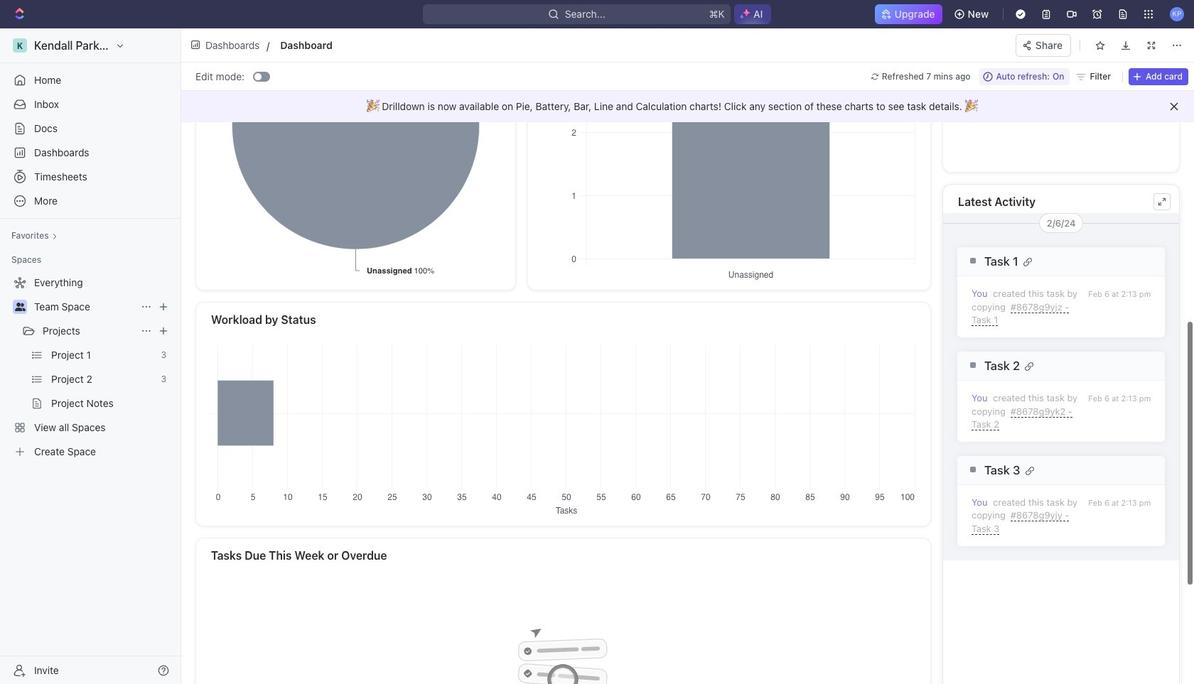 Task type: describe. For each thing, give the bounding box(es) containing it.
kendall parks's workspace, , element
[[13, 38, 27, 53]]



Task type: vqa. For each thing, say whether or not it's contained in the screenshot.
Assigned to the top
no



Task type: locate. For each thing, give the bounding box(es) containing it.
tree
[[6, 272, 175, 463]]

user group image
[[15, 303, 25, 311]]

tree inside 'sidebar' navigation
[[6, 272, 175, 463]]

alert
[[181, 91, 1194, 122]]

None text field
[[280, 36, 590, 54]]

sidebar navigation
[[0, 28, 184, 684]]



